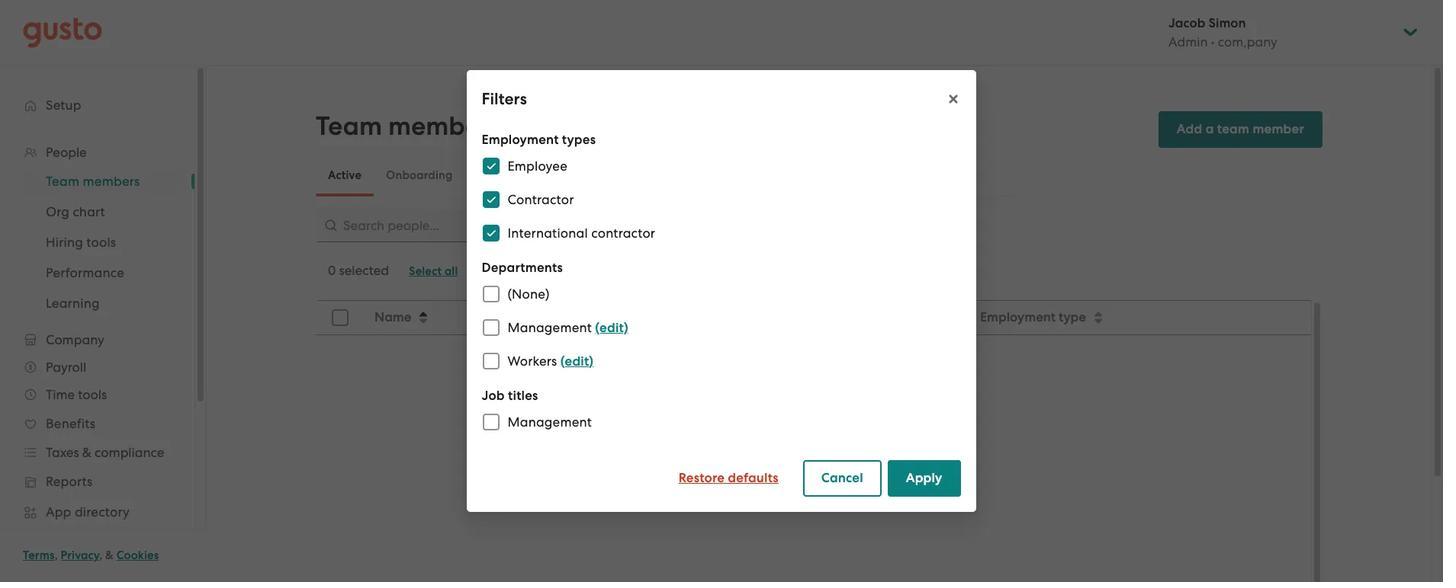 Task type: locate. For each thing, give the bounding box(es) containing it.
1 horizontal spatial (edit) link
[[596, 320, 629, 336]]

all right select
[[445, 265, 458, 278]]

contractor
[[508, 192, 574, 207]]

all for select all
[[445, 265, 458, 278]]

home image
[[23, 17, 102, 48]]

0 vertical spatial management
[[508, 320, 592, 336]]

employment type button
[[971, 302, 1310, 334]]

terms
[[23, 549, 55, 563]]

onboarding button
[[374, 157, 465, 194]]

2 , from the left
[[99, 549, 102, 563]]

0 horizontal spatial employment
[[482, 132, 559, 148]]

team members filters dialog
[[467, 70, 976, 513]]

privacy
[[61, 549, 99, 563]]

0 vertical spatial employment
[[482, 132, 559, 148]]

employment left type
[[980, 310, 1056, 326]]

1 management from the top
[[508, 320, 592, 336]]

, left the privacy "link"
[[55, 549, 58, 563]]

found
[[856, 475, 892, 490]]

department button
[[543, 302, 806, 334]]

1 horizontal spatial all
[[505, 265, 518, 278]]

all right "clear"
[[505, 265, 518, 278]]

1 horizontal spatial employment
[[980, 310, 1056, 326]]

0 horizontal spatial (edit)
[[561, 354, 594, 370]]

no
[[790, 475, 807, 490]]

employment for employment types
[[482, 132, 559, 148]]

contractor
[[592, 226, 656, 241]]

select all button
[[401, 259, 466, 284]]

2 all from the left
[[505, 265, 518, 278]]

team members
[[316, 111, 501, 142]]

(none)
[[508, 287, 550, 302]]

management down titles
[[508, 415, 592, 430]]

all
[[445, 265, 458, 278], [505, 265, 518, 278]]

members
[[388, 111, 501, 142]]

(edit) link
[[596, 320, 629, 336], [561, 354, 594, 370]]

international contractor
[[508, 226, 656, 241]]

0 vertical spatial (edit) link
[[596, 320, 629, 336]]

active
[[328, 169, 362, 182]]

1 all from the left
[[445, 265, 458, 278]]

(edit)
[[596, 320, 629, 336], [561, 354, 594, 370]]

0 selected status
[[328, 263, 389, 278]]

candidates
[[477, 169, 540, 182]]

clear all
[[473, 265, 518, 278]]

management
[[508, 320, 592, 336], [508, 415, 592, 430]]

1 horizontal spatial (edit)
[[596, 320, 629, 336]]

employment inside button
[[980, 310, 1056, 326]]

0 horizontal spatial all
[[445, 265, 458, 278]]

employment inside the team members filters dialog
[[482, 132, 559, 148]]

1 vertical spatial management
[[508, 415, 592, 430]]

terms , privacy , & cookies
[[23, 549, 159, 563]]

0 vertical spatial (edit)
[[596, 320, 629, 336]]

team
[[316, 111, 382, 142]]

team members tab list
[[316, 154, 1323, 197]]

clear all button
[[466, 259, 526, 284]]

workers (edit)
[[508, 354, 594, 370]]

no people found
[[790, 475, 892, 490]]

titles
[[508, 388, 539, 404]]

,
[[55, 549, 58, 563], [99, 549, 102, 563]]

0 horizontal spatial (edit) link
[[561, 354, 594, 370]]

0
[[328, 263, 336, 278]]

1 vertical spatial employment
[[980, 310, 1056, 326]]

employment up the employee
[[482, 132, 559, 148]]

workers
[[508, 354, 557, 369]]

management up workers (edit)
[[508, 320, 592, 336]]

employment
[[482, 132, 559, 148], [980, 310, 1056, 326]]

1 , from the left
[[55, 549, 58, 563]]

team
[[1217, 121, 1250, 137]]

2 management from the top
[[508, 415, 592, 430]]

management inside management (edit)
[[508, 320, 592, 336]]

1 horizontal spatial ,
[[99, 549, 102, 563]]

1 vertical spatial (edit)
[[561, 354, 594, 370]]

departments
[[482, 260, 563, 276]]

1 vertical spatial (edit) link
[[561, 354, 594, 370]]

people
[[811, 475, 853, 490]]

add a team member
[[1177, 121, 1304, 137]]

management (edit)
[[508, 320, 629, 336]]

0 horizontal spatial ,
[[55, 549, 58, 563]]

Contractor checkbox
[[474, 183, 508, 217]]

filters
[[482, 89, 527, 109]]

selected
[[339, 263, 389, 278]]

None checkbox
[[474, 311, 508, 345], [474, 345, 508, 378], [474, 311, 508, 345], [474, 345, 508, 378]]

a
[[1206, 121, 1214, 137]]

add a team member button
[[1158, 111, 1323, 148]]

cancel button
[[803, 461, 882, 497]]

, left &
[[99, 549, 102, 563]]

international
[[508, 226, 588, 241]]

restore
[[679, 471, 725, 487]]

privacy link
[[61, 549, 99, 563]]

type
[[1059, 310, 1086, 326]]



Task type: describe. For each thing, give the bounding box(es) containing it.
all for clear all
[[505, 265, 518, 278]]

restore defaults button
[[661, 461, 797, 497]]

defaults
[[728, 471, 779, 487]]

(None) checkbox
[[474, 278, 508, 311]]

(edit) for workers (edit)
[[561, 354, 594, 370]]

job
[[482, 388, 505, 404]]

offboarding
[[564, 169, 632, 182]]

onboarding
[[386, 169, 453, 182]]

active button
[[316, 157, 374, 194]]

department
[[552, 310, 626, 326]]

management for management
[[508, 415, 592, 430]]

restore defaults
[[679, 471, 779, 487]]

terms link
[[23, 549, 55, 563]]

clear
[[473, 265, 502, 278]]

(edit) link for workers (edit)
[[561, 354, 594, 370]]

account menu element
[[1149, 0, 1420, 65]]

name
[[375, 310, 411, 326]]

0 selected
[[328, 263, 389, 278]]

job titles
[[482, 388, 539, 404]]

management for management (edit)
[[508, 320, 592, 336]]

&
[[105, 549, 114, 563]]

apply
[[906, 471, 943, 487]]

employee
[[508, 159, 568, 174]]

employment types
[[482, 132, 596, 148]]

name button
[[365, 302, 541, 334]]

Select all rows on this page checkbox
[[323, 301, 357, 335]]

select
[[409, 265, 442, 278]]

add
[[1177, 121, 1202, 137]]

types
[[562, 132, 596, 148]]

(edit) link for management (edit)
[[596, 320, 629, 336]]

apply button
[[888, 461, 961, 497]]

Search people... field
[[316, 209, 682, 243]]

offboarding button
[[552, 157, 645, 194]]

candidates button
[[465, 157, 552, 194]]

member
[[1253, 121, 1304, 137]]

employment for employment type
[[980, 310, 1056, 326]]

employment type
[[980, 310, 1086, 326]]

Management checkbox
[[474, 406, 508, 439]]

cancel
[[822, 471, 864, 487]]

Employee checkbox
[[474, 150, 508, 183]]

cookies button
[[117, 547, 159, 565]]

(edit) for management (edit)
[[596, 320, 629, 336]]

cookies
[[117, 549, 159, 563]]

select all
[[409, 265, 458, 278]]

International contractor checkbox
[[474, 217, 508, 250]]



Task type: vqa. For each thing, say whether or not it's contained in the screenshot.
Team Members
yes



